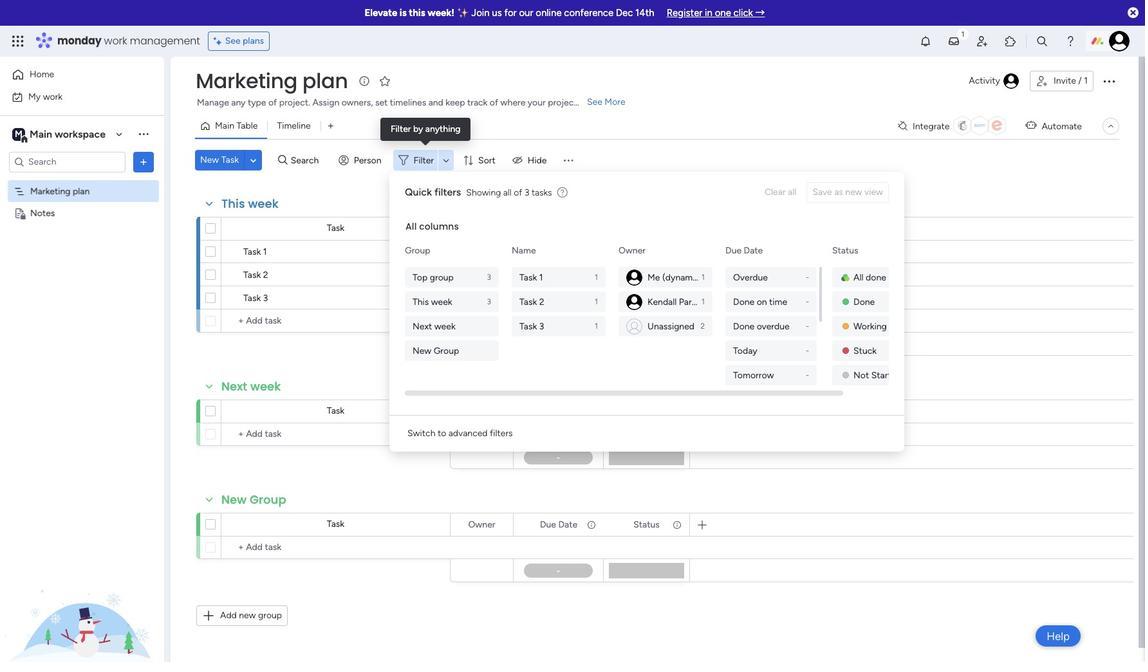 Task type: locate. For each thing, give the bounding box(es) containing it.
me
[[647, 272, 660, 283]]

1 v2 overdue deadline image from the top
[[518, 246, 528, 258]]

- for overdue
[[806, 273, 809, 282]]

2 all from the left
[[503, 187, 512, 198]]

1 horizontal spatial all
[[788, 187, 796, 198]]

plan
[[302, 66, 348, 95], [73, 186, 90, 197]]

1 horizontal spatial all
[[853, 272, 864, 283]]

1 image
[[957, 26, 969, 41]]

workspace options image
[[137, 128, 150, 140]]

on down the labels on the right of page
[[889, 321, 899, 332]]

timeline button
[[267, 116, 320, 136]]

status for new group
[[633, 519, 660, 530]]

0 vertical spatial group
[[405, 245, 430, 256]]

1 vertical spatial task 3
[[519, 321, 544, 332]]

0 vertical spatial owner field
[[465, 405, 499, 419]]

switch
[[407, 428, 435, 439]]

it down the labels on the right of page
[[901, 321, 907, 332]]

- for today
[[806, 346, 809, 355]]

register
[[667, 7, 702, 19]]

1 vertical spatial working on it
[[853, 321, 907, 332]]

14th
[[635, 7, 654, 19]]

management
[[130, 33, 200, 48]]

all inside status group
[[853, 272, 864, 283]]

filter left arrow down image
[[414, 155, 434, 166]]

help image
[[1064, 35, 1077, 48]]

lottie animation image
[[0, 532, 164, 662]]

this down top at the left of page
[[413, 296, 429, 307]]

0 horizontal spatial new
[[200, 154, 219, 165]]

3 inside quick filters showing all of 3 tasks
[[524, 187, 529, 198]]

0 horizontal spatial new group
[[221, 492, 286, 508]]

due for new group
[[540, 519, 556, 530]]

new group inside group group
[[413, 345, 459, 356]]

oct 17
[[546, 293, 570, 303]]

top
[[413, 272, 428, 283]]

task 3
[[243, 293, 268, 304], [519, 321, 544, 332]]

list box
[[0, 178, 164, 398]]

stuck up not
[[853, 345, 877, 356]]

invite / 1
[[1054, 75, 1088, 86]]

1 vertical spatial date
[[558, 406, 577, 417]]

kendall parks
[[647, 296, 700, 307]]

2 horizontal spatial group
[[434, 345, 459, 356]]

group
[[430, 272, 454, 283], [258, 610, 282, 621]]

table
[[237, 120, 258, 131]]

1 vertical spatial filters
[[490, 428, 513, 439]]

5 - from the top
[[806, 371, 809, 380]]

1
[[1084, 75, 1088, 86], [263, 247, 267, 257], [539, 272, 543, 283], [595, 273, 598, 282], [702, 273, 705, 282], [595, 297, 598, 306], [702, 297, 705, 306], [595, 322, 598, 331]]

0 horizontal spatial kendall parks image
[[626, 294, 642, 310]]

status inside all columns dialog
[[832, 245, 858, 256]]

0 vertical spatial marketing
[[196, 66, 297, 95]]

marketing plan up type
[[196, 66, 348, 95]]

0 horizontal spatial group
[[250, 492, 286, 508]]

all columns
[[405, 220, 459, 233]]

task 1 down name
[[519, 272, 543, 283]]

group inside group
[[434, 345, 459, 356]]

1 vertical spatial task 2
[[519, 296, 544, 307]]

0 horizontal spatial new
[[239, 610, 256, 621]]

1 vertical spatial status
[[633, 406, 660, 417]]

see
[[225, 35, 240, 46], [587, 97, 602, 107]]

see left plans
[[225, 35, 240, 46]]

2 vertical spatial 2
[[701, 322, 705, 331]]

2 vertical spatial due date
[[540, 519, 577, 530]]

all left done
[[853, 272, 864, 283]]

this
[[221, 196, 245, 212], [413, 296, 429, 307]]

0 vertical spatial filters
[[434, 186, 461, 198]]

overdue
[[757, 321, 790, 332]]

due for next week
[[540, 406, 556, 417]]

1 vertical spatial on
[[757, 296, 767, 307]]

invite / 1 button
[[1030, 71, 1094, 91]]

see left 'more'
[[587, 97, 602, 107]]

1 - from the top
[[806, 273, 809, 282]]

1 vertical spatial all
[[853, 272, 864, 283]]

working on it down all done labels
[[853, 321, 907, 332]]

0 vertical spatial see
[[225, 35, 240, 46]]

working on it inside status group
[[853, 321, 907, 332]]

lottie animation element
[[0, 532, 164, 662]]

0 horizontal spatial next
[[221, 378, 247, 395]]

track
[[467, 97, 488, 108]]

work inside button
[[43, 91, 63, 102]]

0 vertical spatial status field
[[630, 405, 663, 419]]

0 vertical spatial plan
[[302, 66, 348, 95]]

v2 done deadline image
[[518, 269, 528, 281]]

→
[[755, 7, 765, 19]]

working up kendall parks icon
[[620, 247, 653, 257]]

advanced
[[448, 428, 488, 439]]

v2 overdue deadline image up v2 done deadline icon
[[518, 246, 528, 258]]

filter inside popup button
[[414, 155, 434, 166]]

2 options image from the left
[[586, 514, 595, 536]]

1 horizontal spatial next week
[[413, 321, 456, 332]]

kendall parks image
[[626, 269, 642, 285]]

more
[[605, 97, 625, 107]]

done
[[636, 269, 657, 280], [733, 296, 754, 307], [853, 296, 875, 307], [733, 321, 754, 332]]

task 1 inside name group
[[519, 272, 543, 283]]

main right workspace image
[[30, 128, 52, 140]]

0 horizontal spatial work
[[43, 91, 63, 102]]

new inside button
[[200, 154, 219, 165]]

all for all columns
[[405, 220, 417, 233]]

hide
[[528, 155, 547, 166]]

monday
[[57, 33, 101, 48]]

all inside quick filters showing all of 3 tasks
[[503, 187, 512, 198]]

- for done on time
[[806, 297, 809, 306]]

group
[[405, 245, 430, 256], [434, 345, 459, 356], [250, 492, 286, 508]]

1 vertical spatial new group
[[221, 492, 286, 508]]

manage
[[197, 97, 229, 108]]

filter
[[391, 124, 411, 135], [414, 155, 434, 166]]

kendall parks image inside the owner group
[[626, 294, 642, 310]]

1 vertical spatial group
[[434, 345, 459, 356]]

filter by anything
[[391, 124, 460, 135]]

week inside field
[[250, 378, 281, 395]]

0 horizontal spatial all
[[503, 187, 512, 198]]

1 horizontal spatial see
[[587, 97, 602, 107]]

2 vertical spatial due
[[540, 519, 556, 530]]

switch to advanced filters
[[407, 428, 513, 439]]

0 horizontal spatial group
[[258, 610, 282, 621]]

v2 overdue deadline image down v2 done deadline icon
[[518, 292, 528, 304]]

of right track on the left top of page
[[490, 97, 498, 108]]

0 vertical spatial this week
[[221, 196, 279, 212]]

0 horizontal spatial next week
[[221, 378, 281, 395]]

0 vertical spatial due date field
[[537, 405, 581, 419]]

0 horizontal spatial marketing plan
[[30, 186, 90, 197]]

kendall parks image down kendall parks icon
[[626, 294, 642, 310]]

it
[[668, 247, 673, 257], [901, 321, 907, 332]]

0 horizontal spatial on
[[655, 247, 666, 257]]

of inside quick filters showing all of 3 tasks
[[514, 187, 522, 198]]

Owner field
[[465, 405, 499, 419], [465, 518, 499, 532]]

0 vertical spatial new
[[200, 154, 219, 165]]

next week inside group group
[[413, 321, 456, 332]]

1 vertical spatial due date
[[540, 406, 577, 417]]

1 status field from the top
[[630, 405, 663, 419]]

0 horizontal spatial working on it
[[620, 247, 673, 257]]

main inside workspace selection element
[[30, 128, 52, 140]]

owners,
[[342, 97, 373, 108]]

group right add
[[258, 610, 282, 621]]

main inside button
[[215, 120, 234, 131]]

time
[[769, 296, 787, 307]]

of left tasks
[[514, 187, 522, 198]]

4 - from the top
[[806, 346, 809, 355]]

2 inside name group
[[539, 296, 544, 307]]

owner group
[[619, 267, 715, 337]]

0 horizontal spatial task 3
[[243, 293, 268, 304]]

1 vertical spatial see
[[587, 97, 602, 107]]

0 vertical spatial all
[[405, 220, 417, 233]]

0 vertical spatial on
[[655, 247, 666, 257]]

option
[[0, 180, 164, 182]]

on left time
[[757, 296, 767, 307]]

it up me (dynamic)
[[668, 247, 673, 257]]

see for see more
[[587, 97, 602, 107]]

1 inside button
[[1084, 75, 1088, 86]]

2 due date field from the top
[[537, 518, 581, 532]]

2 vertical spatial on
[[889, 321, 899, 332]]

1 vertical spatial + add task text field
[[228, 540, 444, 555]]

options image
[[1101, 73, 1117, 89], [137, 155, 150, 168], [671, 514, 680, 536]]

0 vertical spatial + add task text field
[[228, 313, 444, 329]]

new right as
[[845, 187, 862, 198]]

date
[[744, 245, 763, 256], [558, 406, 577, 417], [558, 519, 577, 530]]

+ Add task text field
[[228, 313, 444, 329], [228, 540, 444, 555]]

list box containing marketing plan
[[0, 178, 164, 398]]

on
[[655, 247, 666, 257], [757, 296, 767, 307], [889, 321, 899, 332]]

group inside field
[[250, 492, 286, 508]]

show board description image
[[357, 75, 372, 88]]

stuck down me
[[635, 292, 658, 303]]

0 vertical spatial due date
[[725, 245, 763, 256]]

home button
[[8, 64, 138, 85]]

Due Date field
[[537, 405, 581, 419], [537, 518, 581, 532]]

new inside field
[[221, 492, 247, 508]]

v2 overdue deadline image
[[518, 246, 528, 258], [518, 292, 528, 304]]

0 horizontal spatial options image
[[137, 155, 150, 168]]

3 - from the top
[[806, 322, 809, 331]]

1 vertical spatial working
[[853, 321, 887, 332]]

work right the monday
[[104, 33, 127, 48]]

2 vertical spatial status
[[633, 519, 660, 530]]

1 vertical spatial marketing
[[30, 186, 71, 197]]

this inside field
[[221, 196, 245, 212]]

see inside see plans button
[[225, 35, 240, 46]]

this down new task button
[[221, 196, 245, 212]]

collapse board header image
[[1106, 121, 1116, 131]]

Status field
[[630, 405, 663, 419], [630, 518, 663, 532]]

not
[[853, 370, 869, 381]]

0 vertical spatial marketing plan
[[196, 66, 348, 95]]

quick
[[405, 186, 432, 198]]

owner inside all columns dialog
[[619, 245, 646, 256]]

1 vertical spatial due
[[540, 406, 556, 417]]

1 horizontal spatial working on it
[[853, 321, 907, 332]]

all
[[405, 220, 417, 233], [853, 272, 864, 283]]

add to favorites image
[[379, 74, 392, 87]]

1 vertical spatial it
[[901, 321, 907, 332]]

top group
[[413, 272, 454, 283]]

see more link
[[586, 96, 627, 109]]

group group
[[405, 267, 501, 361]]

task 1
[[243, 247, 267, 257], [519, 272, 543, 283]]

filters right quick
[[434, 186, 461, 198]]

of right type
[[268, 97, 277, 108]]

0 vertical spatial group
[[430, 272, 454, 283]]

see plans button
[[208, 32, 270, 51]]

done up the today
[[733, 321, 754, 332]]

Search field
[[288, 151, 326, 169]]

0 vertical spatial date
[[744, 245, 763, 256]]

filter for filter by anything
[[391, 124, 411, 135]]

1 vertical spatial marketing plan
[[30, 186, 90, 197]]

1 all from the left
[[788, 187, 796, 198]]

marketing plan inside list box
[[30, 186, 90, 197]]

0 horizontal spatial this week
[[221, 196, 279, 212]]

done down done
[[853, 296, 875, 307]]

1 horizontal spatial main
[[215, 120, 234, 131]]

0 vertical spatial this
[[221, 196, 245, 212]]

see plans
[[225, 35, 264, 46]]

work
[[104, 33, 127, 48], [43, 91, 63, 102]]

invite
[[1054, 75, 1076, 86]]

see inside see more link
[[587, 97, 602, 107]]

plans
[[243, 35, 264, 46]]

1 horizontal spatial stuck
[[853, 345, 877, 356]]

2 v2 overdue deadline image from the top
[[518, 292, 528, 304]]

2 vertical spatial date
[[558, 519, 577, 530]]

working on it up me
[[620, 247, 673, 257]]

filter left by at the top of the page
[[391, 124, 411, 135]]

kendall
[[647, 296, 677, 307]]

marketing plan up notes
[[30, 186, 90, 197]]

2 owner field from the top
[[465, 518, 499, 532]]

group right top at the left of page
[[430, 272, 454, 283]]

all right 'showing'
[[503, 187, 512, 198]]

stuck
[[635, 292, 658, 303], [853, 345, 877, 356]]

task 3 inside name group
[[519, 321, 544, 332]]

0 vertical spatial status
[[832, 245, 858, 256]]

save
[[813, 187, 832, 198]]

2 horizontal spatial new
[[413, 345, 431, 356]]

marketing up any
[[196, 66, 297, 95]]

status field for group
[[630, 518, 663, 532]]

1 horizontal spatial this
[[413, 296, 429, 307]]

on inside due date group
[[757, 296, 767, 307]]

1 horizontal spatial task 2
[[519, 296, 544, 307]]

1 horizontal spatial group
[[430, 272, 454, 283]]

conference
[[564, 7, 613, 19]]

by
[[413, 124, 423, 135]]

1 vertical spatial this
[[413, 296, 429, 307]]

task 1 down this week field
[[243, 247, 267, 257]]

keep
[[446, 97, 465, 108]]

1 horizontal spatial kendall parks image
[[1109, 31, 1130, 51]]

this week down top group
[[413, 296, 452, 307]]

any
[[231, 97, 246, 108]]

new inside 'button'
[[845, 187, 862, 198]]

options image
[[495, 514, 504, 536], [586, 514, 595, 536]]

assign
[[312, 97, 339, 108]]

+ Add task text field
[[228, 427, 444, 442]]

1 vertical spatial 2
[[539, 296, 544, 307]]

2 status field from the top
[[630, 518, 663, 532]]

1 horizontal spatial new
[[845, 187, 862, 198]]

week
[[248, 196, 279, 212], [431, 296, 452, 307], [434, 321, 456, 332], [250, 378, 281, 395]]

1 horizontal spatial marketing
[[196, 66, 297, 95]]

register in one click → link
[[667, 7, 765, 19]]

next
[[413, 321, 432, 332], [221, 378, 247, 395]]

status for next week
[[633, 406, 660, 417]]

next inside group group
[[413, 321, 432, 332]]

new group inside field
[[221, 492, 286, 508]]

1 vertical spatial next week
[[221, 378, 281, 395]]

this week down angle down icon
[[221, 196, 279, 212]]

kendall parks image
[[1109, 31, 1130, 51], [626, 294, 642, 310]]

all right clear
[[788, 187, 796, 198]]

0 vertical spatial next week
[[413, 321, 456, 332]]

inbox image
[[947, 35, 960, 48]]

1 horizontal spatial 2
[[539, 296, 544, 307]]

quick filters showing all of 3 tasks
[[405, 186, 552, 198]]

plan up assign
[[302, 66, 348, 95]]

17
[[562, 293, 570, 303]]

plan down "search in workspace" field
[[73, 186, 90, 197]]

new group
[[413, 345, 459, 356], [221, 492, 286, 508]]

1 owner field from the top
[[465, 405, 499, 419]]

date for next week
[[558, 406, 577, 417]]

1 vertical spatial next
[[221, 378, 247, 395]]

my work button
[[8, 87, 138, 107]]

notes
[[30, 208, 55, 219]]

main left table
[[215, 120, 234, 131]]

on up me
[[655, 247, 666, 257]]

set
[[375, 97, 388, 108]]

working down done
[[853, 321, 887, 332]]

name group
[[512, 267, 608, 337]]

2 - from the top
[[806, 297, 809, 306]]

this week
[[221, 196, 279, 212], [413, 296, 452, 307]]

of
[[268, 97, 277, 108], [490, 97, 498, 108], [514, 187, 522, 198]]

1 horizontal spatial new group
[[413, 345, 459, 356]]

1 horizontal spatial filters
[[490, 428, 513, 439]]

dec
[[616, 7, 633, 19]]

group inside group group
[[430, 272, 454, 283]]

This week field
[[218, 196, 282, 212]]

done up kendall
[[636, 269, 657, 280]]

0 horizontal spatial it
[[668, 247, 673, 257]]

due date group
[[725, 267, 819, 508]]

kendall parks image right help icon
[[1109, 31, 1130, 51]]

new inside group group
[[413, 345, 431, 356]]

Search in workspace field
[[27, 154, 107, 169]]

1 horizontal spatial it
[[901, 321, 907, 332]]

new inside button
[[239, 610, 256, 621]]

1 vertical spatial options image
[[137, 155, 150, 168]]

owner field for next week
[[465, 405, 499, 419]]

3 inside name group
[[539, 321, 544, 332]]

1 due date field from the top
[[537, 405, 581, 419]]

column information image
[[586, 406, 597, 417], [586, 520, 597, 530], [672, 520, 682, 530]]

monday work management
[[57, 33, 200, 48]]

all left columns
[[405, 220, 417, 233]]

manage any type of project. assign owners, set timelines and keep track of where your project stands.
[[197, 97, 608, 108]]

1 vertical spatial v2 overdue deadline image
[[518, 292, 528, 304]]

0 vertical spatial working
[[620, 247, 653, 257]]

1 vertical spatial new
[[413, 345, 431, 356]]

new right add
[[239, 610, 256, 621]]

0 vertical spatial filter
[[391, 124, 411, 135]]

private board image
[[14, 207, 26, 219]]

1 vertical spatial owner field
[[465, 518, 499, 532]]

marketing up notes
[[30, 186, 71, 197]]

1 vertical spatial owner
[[468, 406, 495, 417]]

work right "my"
[[43, 91, 63, 102]]

filters right advanced
[[490, 428, 513, 439]]

1 vertical spatial status field
[[630, 518, 663, 532]]



Task type: describe. For each thing, give the bounding box(es) containing it.
task inside button
[[221, 154, 239, 165]]

add
[[220, 610, 237, 621]]

unassigned
[[647, 321, 695, 332]]

activity button
[[964, 71, 1025, 91]]

in
[[705, 7, 712, 19]]

due date inside all columns dialog
[[725, 245, 763, 256]]

Next week field
[[218, 378, 284, 395]]

stands.
[[579, 97, 608, 108]]

done down overdue
[[733, 296, 754, 307]]

new task
[[200, 154, 239, 165]]

sort button
[[458, 150, 503, 171]]

see for see plans
[[225, 35, 240, 46]]

add new group button
[[196, 606, 288, 626]]

0 vertical spatial working on it
[[620, 247, 673, 257]]

activity
[[969, 75, 1000, 86]]

main for main workspace
[[30, 128, 52, 140]]

angle down image
[[250, 155, 256, 165]]

2 + add task text field from the top
[[228, 540, 444, 555]]

elevate
[[365, 7, 397, 19]]

column information image for due date
[[586, 520, 597, 530]]

owner field for new group
[[465, 518, 499, 532]]

owner for week
[[468, 406, 495, 417]]

due date field for new group
[[537, 518, 581, 532]]

main workspace
[[30, 128, 106, 140]]

overdue
[[733, 272, 768, 283]]

one
[[715, 7, 731, 19]]

0 vertical spatial task 3
[[243, 293, 268, 304]]

dapulse integrations image
[[898, 121, 907, 131]]

labels
[[888, 272, 911, 283]]

0 vertical spatial kendall parks image
[[1109, 31, 1130, 51]]

0 vertical spatial task 1
[[243, 247, 267, 257]]

select product image
[[12, 35, 24, 48]]

filters inside switch to advanced filters button
[[490, 428, 513, 439]]

view
[[864, 187, 883, 198]]

due date field for next week
[[537, 405, 581, 419]]

0 horizontal spatial working
[[620, 247, 653, 257]]

click
[[733, 7, 753, 19]]

marketing inside list box
[[30, 186, 71, 197]]

this week inside field
[[221, 196, 279, 212]]

integrate
[[913, 121, 950, 132]]

apps image
[[1004, 35, 1017, 48]]

learn more image
[[557, 187, 567, 199]]

save as new view button
[[807, 182, 889, 203]]

filter for filter
[[414, 155, 434, 166]]

- for done overdue
[[806, 322, 809, 331]]

0 vertical spatial options image
[[1101, 73, 1117, 89]]

oct
[[546, 293, 560, 303]]

elevate is this week! ✨ join us for our online conference dec 14th
[[365, 7, 654, 19]]

working inside status group
[[853, 321, 887, 332]]

today
[[733, 345, 757, 356]]

project.
[[279, 97, 310, 108]]

arrow down image
[[438, 153, 454, 168]]

this inside group group
[[413, 296, 429, 307]]

0 horizontal spatial filters
[[434, 186, 461, 198]]

person
[[354, 155, 381, 166]]

anything
[[425, 124, 460, 135]]

week inside field
[[248, 196, 279, 212]]

0 horizontal spatial task 2
[[243, 270, 268, 281]]

my work
[[28, 91, 63, 102]]

automate
[[1042, 121, 1082, 132]]

due date for week
[[540, 406, 577, 417]]

us
[[492, 7, 502, 19]]

register in one click →
[[667, 7, 765, 19]]

next inside field
[[221, 378, 247, 395]]

work for monday
[[104, 33, 127, 48]]

add new group
[[220, 610, 282, 621]]

is
[[400, 7, 407, 19]]

timelines
[[390, 97, 426, 108]]

timeline
[[277, 120, 311, 131]]

columns
[[419, 220, 459, 233]]

add view image
[[328, 121, 333, 131]]

column information image for status
[[672, 520, 682, 530]]

as
[[834, 187, 843, 198]]

type
[[248, 97, 266, 108]]

this week inside group group
[[413, 296, 452, 307]]

work for my
[[43, 91, 63, 102]]

0 horizontal spatial 2
[[263, 270, 268, 281]]

1 horizontal spatial of
[[490, 97, 498, 108]]

project
[[548, 97, 577, 108]]

online
[[536, 7, 562, 19]]

notifications image
[[919, 35, 932, 48]]

it inside status group
[[901, 321, 907, 332]]

1 horizontal spatial plan
[[302, 66, 348, 95]]

tomorrow
[[733, 370, 774, 381]]

not started
[[853, 370, 901, 381]]

group inside add new group button
[[258, 610, 282, 621]]

menu image
[[562, 154, 575, 167]]

main table button
[[195, 116, 267, 136]]

next week inside field
[[221, 378, 281, 395]]

main for main table
[[215, 120, 234, 131]]

Marketing plan field
[[192, 66, 351, 95]]

done on time
[[733, 296, 787, 307]]

task 2 inside name group
[[519, 296, 544, 307]]

status group
[[832, 267, 926, 386]]

started
[[871, 370, 901, 381]]

for
[[504, 7, 517, 19]]

m
[[15, 128, 22, 139]]

all for all done labels
[[853, 272, 864, 283]]

help button
[[1036, 626, 1081, 647]]

1 + add task text field from the top
[[228, 313, 444, 329]]

owner for group
[[468, 519, 495, 530]]

search everything image
[[1036, 35, 1048, 48]]

/
[[1078, 75, 1082, 86]]

1 vertical spatial plan
[[73, 186, 90, 197]]

0 vertical spatial it
[[668, 247, 673, 257]]

1 horizontal spatial marketing plan
[[196, 66, 348, 95]]

parks
[[679, 296, 700, 307]]

new task button
[[195, 150, 244, 171]]

sort
[[478, 155, 495, 166]]

2 vertical spatial options image
[[671, 514, 680, 536]]

see more
[[587, 97, 625, 107]]

me (dynamic)
[[647, 272, 703, 283]]

- for tomorrow
[[806, 371, 809, 380]]

week!
[[428, 7, 454, 19]]

name
[[512, 245, 536, 256]]

status field for week
[[630, 405, 663, 419]]

due inside all columns dialog
[[725, 245, 742, 256]]

0 horizontal spatial stuck
[[635, 292, 658, 303]]

main table
[[215, 120, 258, 131]]

stuck inside status group
[[853, 345, 877, 356]]

column information image
[[672, 406, 682, 417]]

invite members image
[[976, 35, 989, 48]]

2 inside the owner group
[[701, 322, 705, 331]]

(dynamic)
[[662, 272, 703, 283]]

all columns dialog
[[389, 172, 939, 508]]

switch to advanced filters button
[[402, 424, 518, 444]]

date for new group
[[558, 519, 577, 530]]

✨
[[457, 7, 469, 19]]

clear all button
[[759, 182, 802, 203]]

all inside button
[[788, 187, 796, 198]]

due date for group
[[540, 519, 577, 530]]

my
[[28, 91, 41, 102]]

and
[[428, 97, 443, 108]]

home
[[30, 69, 54, 80]]

New Group field
[[218, 492, 289, 508]]

your
[[528, 97, 546, 108]]

1 horizontal spatial group
[[405, 245, 430, 256]]

workspace image
[[12, 127, 25, 141]]

0 horizontal spatial of
[[268, 97, 277, 108]]

to
[[438, 428, 446, 439]]

date inside all columns dialog
[[744, 245, 763, 256]]

workspace selection element
[[12, 126, 107, 143]]

clear all
[[765, 187, 796, 198]]

v2 search image
[[278, 153, 288, 168]]

showing
[[466, 187, 501, 198]]

all done labels
[[853, 272, 911, 283]]

where
[[500, 97, 525, 108]]

on inside status group
[[889, 321, 899, 332]]

autopilot image
[[1026, 117, 1037, 134]]

done inside status group
[[853, 296, 875, 307]]

join
[[471, 7, 490, 19]]

1 options image from the left
[[495, 514, 504, 536]]

workspace
[[55, 128, 106, 140]]



Task type: vqa. For each thing, say whether or not it's contained in the screenshot.


